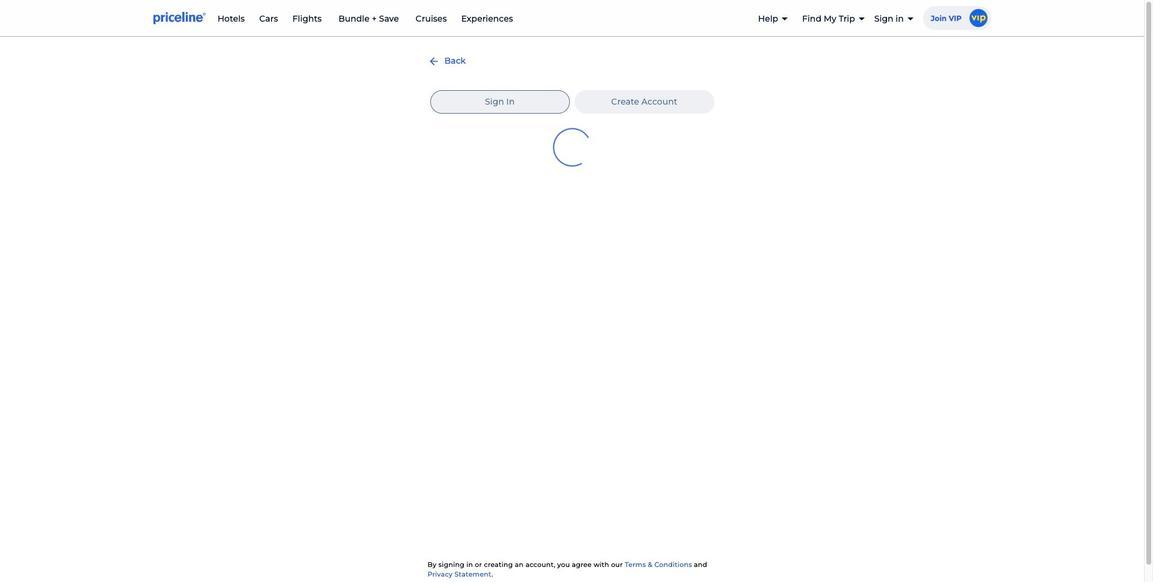 Task type: locate. For each thing, give the bounding box(es) containing it.
tab list
[[428, 91, 717, 114]]

vip badge icon image
[[970, 9, 988, 27]]



Task type: describe. For each thing, give the bounding box(es) containing it.
priceline.com home image
[[153, 11, 206, 25]]



Task type: vqa. For each thing, say whether or not it's contained in the screenshot.
the U Save "image"
no



